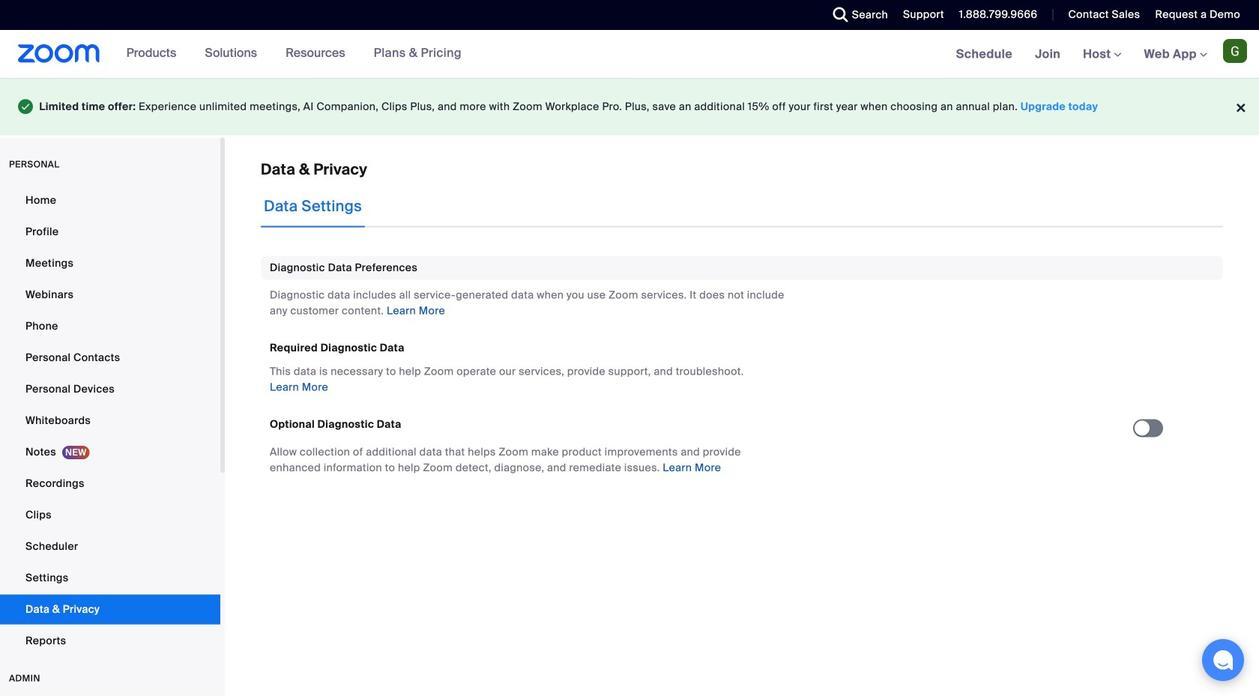 Task type: vqa. For each thing, say whether or not it's contained in the screenshot.
Personal Menu menu
yes



Task type: describe. For each thing, give the bounding box(es) containing it.
product information navigation
[[100, 30, 473, 78]]

personal menu menu
[[0, 186, 220, 658]]

meetings navigation
[[945, 30, 1260, 79]]



Task type: locate. For each thing, give the bounding box(es) containing it.
footer
[[0, 78, 1260, 135]]

profile picture image
[[1224, 39, 1248, 63]]

zoom logo image
[[18, 44, 100, 63]]

open chat image
[[1213, 650, 1234, 671]]

type image
[[18, 96, 33, 117]]

banner
[[0, 30, 1260, 79]]

tab
[[261, 186, 365, 228]]



